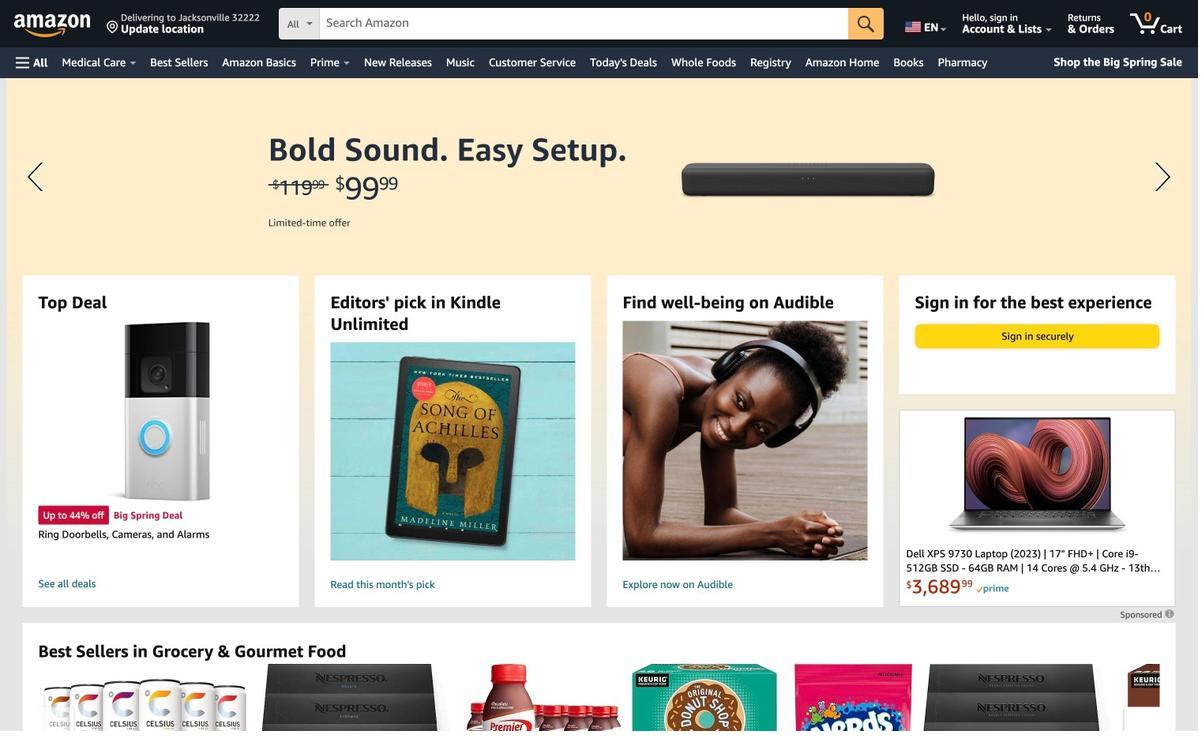 Task type: vqa. For each thing, say whether or not it's contained in the screenshot.
the right ELIGIBLE FOR PRIME. image
no



Task type: describe. For each thing, give the bounding box(es) containing it.
a woman with headphones listens to audible. image
[[596, 321, 895, 561]]

Search Amazon text field
[[320, 9, 849, 39]]

nerds gummy clusters candy, rainbow, resealable 8 ounce bag image
[[794, 664, 913, 731]]

bold sound. easy setup. $99.99. limited-time offer. image
[[7, 78, 1192, 552]]

nespresso capsules vertuoline, medium and dark roast coffee, variety pack, stormio, odacio, melozio, 30 count, brews... image
[[259, 664, 458, 731]]

amazon image
[[14, 14, 91, 38]]

celsius assorted flavors official variety pack, functional essential energy drinks, 12 fl oz (pack of 12) image
[[38, 679, 252, 731]]

nespresso capsules vertuoline, double espresso chiaro, medium roast coffee, 10 count (pack of 3) coffee pods, brews 2.7... image
[[921, 664, 1119, 731]]



Task type: locate. For each thing, give the bounding box(es) containing it.
none search field inside navigation navigation
[[279, 8, 884, 41]]

None submit
[[849, 8, 884, 39]]

navigation navigation
[[0, 0, 1198, 78]]

main content
[[0, 78, 1198, 731]]

none submit inside search field
[[849, 8, 884, 39]]

editors' pick for march in kindle unlimited: the song of achilles by madeline miller image
[[317, 343, 589, 561]]

premier protein shake, chocolate, 30g protein 1g sugar 24 vitamins minerals nutrients to support immune health, 11.50 fl... image
[[466, 664, 623, 731]]

the original donut shop regular, single-serve keurig k-cup pods, medium roast coffee pods, 32 count image
[[631, 664, 786, 731]]

None search field
[[279, 8, 884, 41]]

ring doorbells, cameras, and alarms image
[[108, 321, 213, 503]]

list
[[38, 664, 1198, 731]]

mccafe premium medium roast k-cup coffee pods (32 pods) image
[[1126, 664, 1198, 731]]



